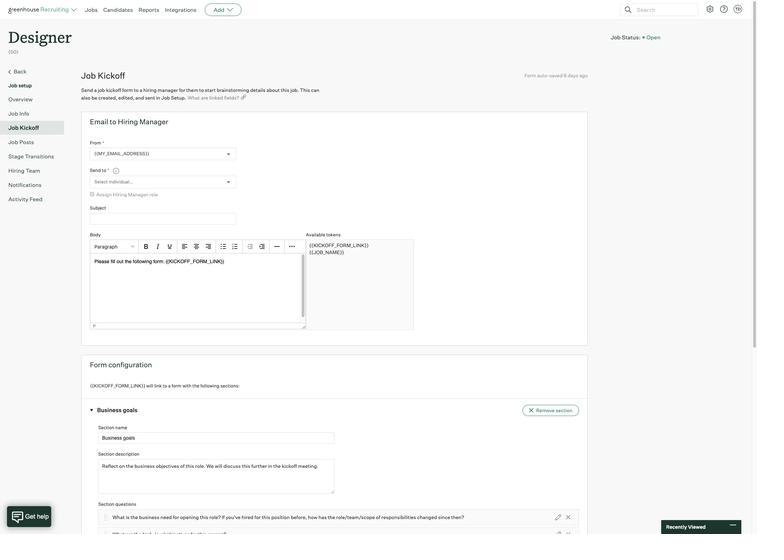 Task type: locate. For each thing, give the bounding box(es) containing it.
{{kickoff_form_link}}
[[309, 243, 369, 249], [90, 383, 145, 389]]

job kickoff up the job
[[81, 70, 125, 81]]

a right link
[[168, 383, 171, 389]]

greenhouse recruiting image
[[8, 6, 71, 14]]

to up 'and'
[[134, 87, 139, 93]]

job up also
[[81, 70, 96, 81]]

manager
[[140, 117, 168, 126], [128, 192, 148, 198]]

section
[[98, 425, 114, 431], [98, 452, 114, 457], [98, 502, 114, 507]]

send for send to *
[[90, 168, 101, 173]]

1 section from the top
[[98, 425, 114, 431]]

linked
[[209, 95, 223, 101]]

add button
[[205, 3, 242, 16]]

for right the need
[[173, 515, 179, 521]]

the right has
[[328, 515, 335, 521]]

hiring down edited,
[[118, 117, 138, 126]]

this
[[281, 87, 289, 93], [200, 515, 208, 521], [262, 515, 270, 521]]

job
[[611, 34, 621, 41], [81, 70, 96, 81], [8, 82, 17, 88], [161, 95, 170, 101], [8, 110, 18, 117], [8, 124, 19, 131], [8, 139, 18, 146]]

this left role?
[[200, 515, 208, 521]]

manager
[[158, 87, 178, 93]]

this left position
[[262, 515, 270, 521]]

subject
[[90, 205, 106, 211]]

a up 'and'
[[140, 87, 142, 93]]

manager left role
[[128, 192, 148, 198]]

hiring
[[118, 117, 138, 126], [8, 167, 25, 174], [113, 192, 127, 198]]

what for what are linked fields?
[[188, 95, 200, 101]]

notifications link
[[8, 181, 61, 189]]

1 horizontal spatial form
[[172, 383, 181, 389]]

section left name at the left of page
[[98, 425, 114, 431]]

td button
[[734, 5, 742, 13]]

0 horizontal spatial what
[[113, 515, 125, 521]]

the right with
[[192, 383, 199, 389]]

job info link
[[8, 109, 61, 118]]

section left description
[[98, 452, 114, 457]]

0 horizontal spatial {{kickoff_form_link}}
[[90, 383, 145, 389]]

job right in
[[161, 95, 170, 101]]

job left the posts
[[8, 139, 18, 146]]

hiring down individual...
[[113, 192, 127, 198]]

feed
[[30, 196, 42, 203]]

in
[[156, 95, 160, 101]]

None text field
[[90, 213, 236, 225]]

Search text field
[[635, 5, 692, 15]]

Section name text field
[[98, 433, 335, 444]]

{{kickoff_form_link}} down tokens
[[309, 243, 369, 249]]

edit image
[[555, 515, 561, 521]]

{{kickoff_form_link}} down form configuration
[[90, 383, 145, 389]]

0 vertical spatial section
[[98, 425, 114, 431]]

available tokens
[[306, 232, 341, 238]]

1 vertical spatial section
[[98, 452, 114, 457]]

{{kickoff_form_link}} {{job_name}}
[[309, 243, 369, 256]]

0 vertical spatial hiring
[[118, 117, 138, 126]]

this inside send a job kickoff form to a hiring manager for them to start brainstorming details about this job. this can also be created, edited, and sent in job setup.
[[281, 87, 289, 93]]

business
[[139, 515, 159, 521]]

hiring team link
[[8, 166, 61, 175]]

section for section questions
[[98, 502, 114, 507]]

them
[[186, 87, 198, 93]]

what
[[188, 95, 200, 101], [113, 515, 125, 521]]

p
[[93, 324, 96, 329]]

a
[[94, 87, 97, 93], [140, 87, 142, 93], [168, 383, 171, 389]]

►
[[90, 409, 94, 412]]

1 vertical spatial form
[[172, 383, 181, 389]]

can
[[311, 87, 319, 93]]

what are linked fields?
[[188, 95, 239, 101]]

name
[[115, 425, 127, 431]]

form left auto-
[[525, 72, 536, 78]]

hired
[[242, 515, 253, 521]]

send up select
[[90, 168, 101, 173]]

3 section from the top
[[98, 502, 114, 507]]

for
[[179, 87, 185, 93], [173, 515, 179, 521], [254, 515, 261, 521]]

1 toolbar from the left
[[139, 240, 177, 254]]

0 vertical spatial form
[[122, 87, 133, 93]]

the right is
[[131, 515, 138, 521]]

section questions
[[98, 502, 136, 507]]

created,
[[98, 95, 117, 101]]

what is the business need for opening this role? if you've hired for this position before, how has the role/team/scope of responsibilities changed since then?
[[113, 515, 464, 521]]

0 horizontal spatial form
[[90, 361, 107, 370]]

job kickoff link
[[8, 124, 61, 132]]

0 horizontal spatial kickoff
[[20, 124, 39, 131]]

add
[[214, 6, 224, 13]]

configuration
[[108, 361, 152, 370]]

job kickoff down info
[[8, 124, 39, 131]]

job down job info
[[8, 124, 19, 131]]

1 horizontal spatial {{kickoff_form_link}}
[[309, 243, 369, 249]]

2 horizontal spatial the
[[328, 515, 335, 521]]

2 horizontal spatial this
[[281, 87, 289, 93]]

status:
[[622, 34, 641, 41]]

assign hiring manager role
[[96, 192, 158, 198]]

to right email
[[110, 117, 116, 126]]

kickoff up the posts
[[20, 124, 39, 131]]

► business goals
[[90, 407, 138, 414]]

sections:
[[221, 383, 240, 389]]

a left the job
[[94, 87, 97, 93]]

form for form configuration
[[90, 361, 107, 370]]

section name
[[98, 425, 127, 431]]

since
[[438, 515, 450, 521]]

kickoff up kickoff
[[98, 70, 125, 81]]

form auto-saved 6 days ago
[[525, 72, 588, 78]]

job inside send a job kickoff form to a hiring manager for them to start brainstorming details about this job. this can also be created, edited, and sent in job setup.
[[161, 95, 170, 101]]

job inside job info link
[[8, 110, 18, 117]]

3 toolbar from the left
[[216, 240, 243, 254]]

recently viewed
[[666, 525, 706, 530]]

2 vertical spatial section
[[98, 502, 114, 507]]

1 vertical spatial what
[[113, 515, 125, 521]]

assign
[[96, 192, 112, 198]]

0 horizontal spatial this
[[200, 515, 208, 521]]

send
[[81, 87, 93, 93], [90, 168, 101, 173]]

Section description text field
[[98, 460, 335, 494]]

configure image
[[706, 5, 714, 13]]

0 horizontal spatial job kickoff
[[8, 124, 39, 131]]

form
[[122, 87, 133, 93], [172, 383, 181, 389]]

remove section button
[[523, 405, 579, 416]]

jobs
[[85, 6, 98, 13]]

section left the questions
[[98, 502, 114, 507]]

what down them
[[188, 95, 200, 101]]

with
[[182, 383, 192, 389]]

0 horizontal spatial form
[[122, 87, 133, 93]]

{{job_name}}
[[309, 250, 344, 256]]

manager down sent
[[140, 117, 168, 126]]

kickoff
[[106, 87, 121, 93]]

1 vertical spatial hiring
[[8, 167, 25, 174]]

(50)
[[8, 49, 18, 55]]

integrations
[[165, 6, 197, 13]]

position
[[271, 515, 290, 521]]

2 toolbar from the left
[[177, 240, 216, 254]]

role?
[[209, 515, 221, 521]]

job left the setup
[[8, 82, 17, 88]]

0 vertical spatial job kickoff
[[81, 70, 125, 81]]

opening
[[180, 515, 199, 521]]

sent
[[145, 95, 155, 101]]

send up also
[[81, 87, 93, 93]]

2 vertical spatial hiring
[[113, 192, 127, 198]]

need
[[160, 515, 172, 521]]

1 vertical spatial kickoff
[[20, 124, 39, 131]]

{{kickoff_form_link}} will link to a form with the following sections:
[[90, 383, 240, 389]]

1 horizontal spatial the
[[192, 383, 199, 389]]

td button
[[732, 3, 744, 15]]

1 horizontal spatial what
[[188, 95, 200, 101]]

0 vertical spatial kickoff
[[98, 70, 125, 81]]

ago
[[580, 72, 588, 78]]

what left is
[[113, 515, 125, 521]]

to
[[134, 87, 139, 93], [199, 87, 204, 93], [110, 117, 116, 126], [102, 168, 106, 173], [163, 383, 167, 389]]

0 vertical spatial {{kickoff_form_link}}
[[309, 243, 369, 249]]

send inside send a job kickoff form to a hiring manager for them to start brainstorming details about this job. this can also be created, edited, and sent in job setup.
[[81, 87, 93, 93]]

1 horizontal spatial form
[[525, 72, 536, 78]]

form left configuration
[[90, 361, 107, 370]]

job kickoff
[[81, 70, 125, 81], [8, 124, 39, 131]]

activity feed link
[[8, 195, 61, 203]]

job left info
[[8, 110, 18, 117]]

1 vertical spatial send
[[90, 168, 101, 173]]

hiring down stage
[[8, 167, 25, 174]]

1 horizontal spatial job kickoff
[[81, 70, 125, 81]]

2 section from the top
[[98, 452, 114, 457]]

stage
[[8, 153, 24, 160]]

0 vertical spatial what
[[188, 95, 200, 101]]

for up setup.
[[179, 87, 185, 93]]

to right link
[[163, 383, 167, 389]]

toolbar
[[139, 240, 177, 254], [177, 240, 216, 254], [216, 240, 243, 254], [243, 240, 270, 254]]

0 vertical spatial form
[[525, 72, 536, 78]]

{{my_email_address}}
[[94, 151, 149, 157]]

to left "*"
[[102, 168, 106, 173]]

the
[[192, 383, 199, 389], [131, 515, 138, 521], [328, 515, 335, 521]]

this left job.
[[281, 87, 289, 93]]

job.
[[290, 87, 299, 93]]

1 vertical spatial {{kickoff_form_link}}
[[90, 383, 145, 389]]

job setup
[[8, 82, 32, 88]]

form up edited,
[[122, 87, 133, 93]]

1 vertical spatial manager
[[128, 192, 148, 198]]

will
[[146, 383, 153, 389]]

form inside send a job kickoff form to a hiring manager for them to start brainstorming details about this job. this can also be created, edited, and sent in job setup.
[[122, 87, 133, 93]]

setup
[[18, 82, 32, 88]]

1 vertical spatial job kickoff
[[8, 124, 39, 131]]

form left with
[[172, 383, 181, 389]]

1 vertical spatial form
[[90, 361, 107, 370]]

0 vertical spatial send
[[81, 87, 93, 93]]

0 horizontal spatial the
[[131, 515, 138, 521]]



Task type: describe. For each thing, give the bounding box(es) containing it.
of
[[376, 515, 380, 521]]

if a hiring manager fills out a field with a linked icon, you can approve these fields to populate back into this role, so that you won't have to do duplicate input work. image
[[240, 94, 247, 101]]

edited,
[[118, 95, 134, 101]]

info
[[19, 110, 29, 117]]

overview link
[[8, 95, 61, 103]]

role/team/scope
[[336, 515, 375, 521]]

about
[[267, 87, 280, 93]]

job info
[[8, 110, 29, 117]]

start
[[205, 87, 216, 93]]

paragraph group
[[90, 240, 306, 254]]

td
[[735, 7, 741, 11]]

to up are
[[199, 87, 204, 93]]

available
[[306, 232, 325, 238]]

then?
[[451, 515, 464, 521]]

for right 'hired'
[[254, 515, 261, 521]]

role
[[149, 192, 158, 198]]

this user will be able to open the form for collaboration with other job admins on the job kickoff page. image
[[113, 168, 120, 175]]

Assign Hiring Manager role checkbox
[[90, 192, 94, 197]]

section for section name
[[98, 425, 114, 431]]

if
[[222, 515, 225, 521]]

recently
[[666, 525, 687, 530]]

description
[[115, 452, 139, 457]]

team
[[26, 167, 40, 174]]

details
[[250, 87, 266, 93]]

responsibilities
[[381, 515, 416, 521]]

you've
[[226, 515, 241, 521]]

activity
[[8, 196, 28, 203]]

0 vertical spatial manager
[[140, 117, 168, 126]]

section
[[556, 408, 573, 414]]

send to *
[[90, 168, 109, 173]]

open
[[647, 34, 661, 41]]

is
[[126, 515, 130, 521]]

this
[[300, 87, 310, 93]]

1 horizontal spatial this
[[262, 515, 270, 521]]

before,
[[291, 515, 307, 521]]

and
[[135, 95, 144, 101]]

fields?
[[224, 95, 239, 101]]

candidates
[[103, 6, 133, 13]]

saved
[[549, 72, 563, 78]]

designer link
[[8, 20, 72, 49]]

are
[[201, 95, 208, 101]]

1 horizontal spatial a
[[140, 87, 142, 93]]

back
[[14, 68, 27, 75]]

tokens
[[326, 232, 341, 238]]

resize image
[[302, 326, 306, 329]]

stage transitions link
[[8, 152, 61, 161]]

p button
[[93, 324, 96, 329]]

job inside job kickoff link
[[8, 124, 19, 131]]

{{kickoff_form_link}} for will
[[90, 383, 145, 389]]

goals
[[123, 407, 138, 414]]

if a hiring manager fills out a field with a linked icon, you can approve these fields to populate back into this role, so that you won't have to do duplicate input work. element
[[240, 94, 247, 101]]

brainstorming
[[217, 87, 249, 93]]

job status:
[[611, 34, 641, 41]]

{{kickoff_form_link}} for {{job_name}}
[[309, 243, 369, 249]]

job left status:
[[611, 34, 621, 41]]

email
[[90, 117, 108, 126]]

questions
[[115, 502, 136, 507]]

form for form auto-saved 6 days ago
[[525, 72, 536, 78]]

from
[[90, 140, 101, 146]]

setup.
[[171, 95, 186, 101]]

email to hiring manager
[[90, 117, 168, 126]]

for inside send a job kickoff form to a hiring manager for them to start brainstorming details about this job. this can also be created, edited, and sent in job setup.
[[179, 87, 185, 93]]

hiring
[[143, 87, 157, 93]]

link
[[154, 383, 162, 389]]

viewed
[[688, 525, 706, 530]]

2 horizontal spatial a
[[168, 383, 171, 389]]

section for section description
[[98, 452, 114, 457]]

individual...
[[109, 179, 134, 185]]

job inside job posts link
[[8, 139, 18, 146]]

paragraph
[[94, 244, 118, 250]]

edit image
[[555, 532, 561, 535]]

hiring inside hiring team link
[[8, 167, 25, 174]]

designer
[[8, 26, 72, 47]]

business
[[97, 407, 122, 414]]

paragraph button
[[92, 241, 137, 253]]

0 horizontal spatial a
[[94, 87, 97, 93]]

transitions
[[25, 153, 54, 160]]

form configuration
[[90, 361, 152, 370]]

hiring team
[[8, 167, 40, 174]]

4 toolbar from the left
[[243, 240, 270, 254]]

what for what is the business need for opening this role? if you've hired for this position before, how has the role/team/scope of responsibilities changed since then?
[[113, 515, 125, 521]]

1 horizontal spatial kickoff
[[98, 70, 125, 81]]

reports
[[139, 6, 159, 13]]

overview
[[8, 96, 33, 103]]

days
[[568, 72, 578, 78]]

changed
[[417, 515, 437, 521]]

send for send a job kickoff form to a hiring manager for them to start brainstorming details about this job. this can also be created, edited, and sent in job setup.
[[81, 87, 93, 93]]

designer (50)
[[8, 26, 72, 55]]

this user will be able to open the form for collaboration with other job admins on the job kickoff page. element
[[111, 167, 120, 175]]

also
[[81, 95, 91, 101]]

select
[[94, 179, 108, 185]]

job posts link
[[8, 138, 61, 146]]

job
[[98, 87, 105, 93]]

remove section
[[536, 408, 573, 414]]

posts
[[19, 139, 34, 146]]

send a job kickoff form to a hiring manager for them to start brainstorming details about this job. this can also be created, edited, and sent in job setup.
[[81, 87, 319, 101]]

candidates link
[[103, 6, 133, 13]]

back link
[[8, 67, 61, 76]]

integrations link
[[165, 6, 197, 13]]

6
[[564, 72, 567, 78]]



Task type: vqa. For each thing, say whether or not it's contained in the screenshot.
Requisition
no



